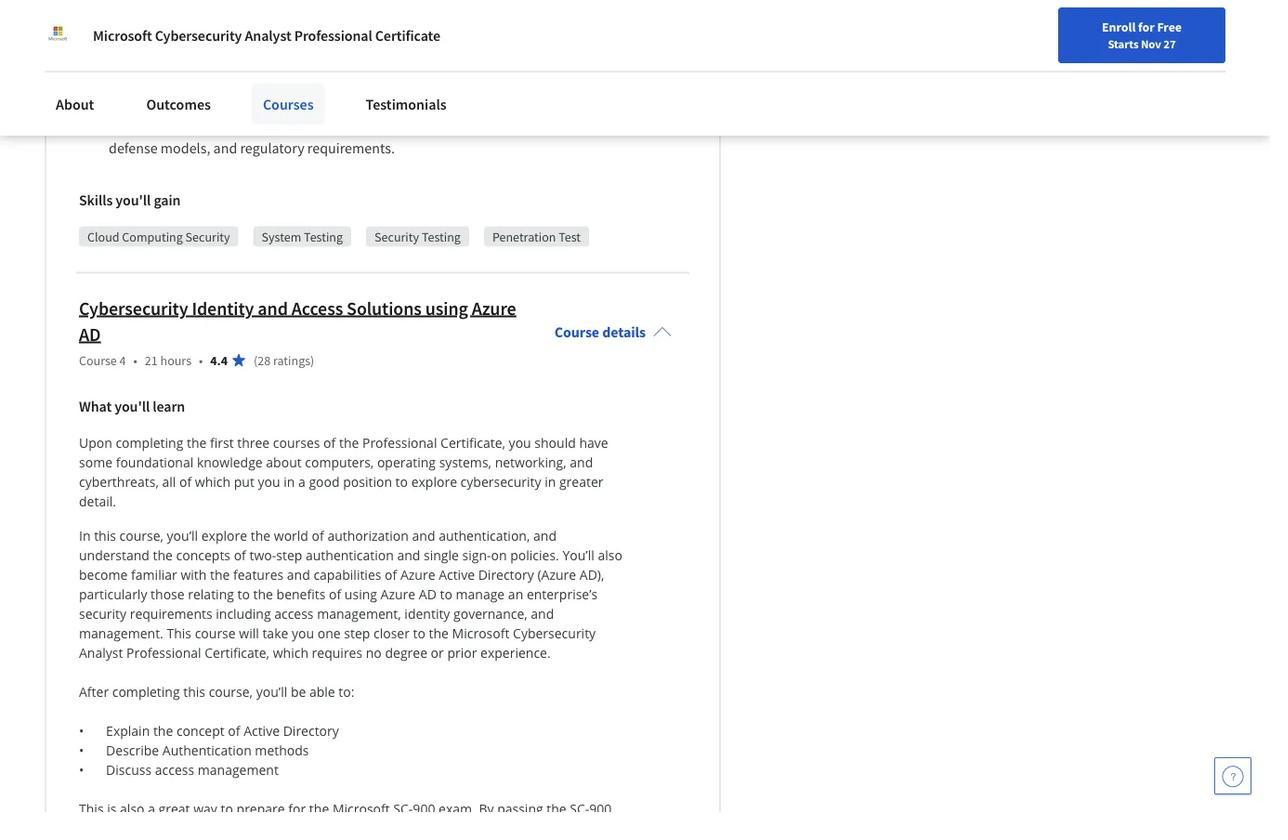 Task type: locate. For each thing, give the bounding box(es) containing it.
1 horizontal spatial in
[[351, 117, 363, 136]]

great
[[159, 800, 190, 813]]

0 horizontal spatial active
[[244, 722, 280, 740]]

active up methods
[[244, 722, 280, 740]]

english
[[967, 58, 1012, 77]]

find your new career
[[754, 59, 870, 75]]

directory up methods
[[283, 722, 339, 740]]

you inside in this course, you'll explore the world of authorization and authentication, and understand the concepts of two-step authentication and single sign-on policies. you'll also become familiar with the features and capabilities of azure active directory (azure ad), particularly those relating to the benefits of using azure ad to manage an enterprise's security requirements including access management, identity governance, and management. this course will take you one step closer to the microsoft cybersecurity analyst professional certificate, which requires no degree or prior experience. after completing this course, you'll be able to: • explain the concept of active directory • describe authentication methods • discuss access management this is also a great way to prepare for the microsoft sc-900 exam. by passing
[[292, 625, 314, 642]]

microsoft down governance,
[[452, 625, 510, 642]]

gain inside gain an understanding of key concepts in security and compliance, such as risk assessment, defense models, and regulatory requirements.
[[109, 117, 137, 136]]

course, up concept
[[209, 683, 253, 701]]

world inside in this course, you'll explore the world of authorization and authentication, and understand the concepts of two-step authentication and single sign-on policies. you'll also become familiar with the features and capabilities of azure active directory (azure ad), particularly those relating to the benefits of using azure ad to manage an enterprise's security requirements including access management, identity governance, and management. this course will take you one step closer to the microsoft cybersecurity analyst professional certificate, which requires no degree or prior experience. after completing this course, you'll be able to: • explain the concept of active directory • describe authentication methods • discuss access management this is also a great way to prepare for the microsoft sc-900 exam. by passing
[[274, 527, 308, 545]]

1 horizontal spatial an
[[508, 586, 523, 603]]

details
[[602, 324, 646, 342]]

you'll for learn
[[115, 398, 150, 416]]

2 vertical spatial cybersecurity
[[513, 625, 596, 642]]

1 vertical spatial cybersecurity
[[79, 297, 188, 320]]

and up single on the bottom of page
[[412, 527, 435, 545]]

also up ad),
[[598, 547, 623, 564]]

0 horizontal spatial an
[[140, 117, 156, 136]]

directory down on
[[478, 566, 534, 584]]

way
[[193, 800, 217, 813]]

of left cyber
[[543, 13, 556, 32]]

a inside upon completing the first three courses of the professional certificate, you should have some foundational knowledge about computers, operating systems, networking, and cyberthreats, all of which put you in a good position to explore cybersecurity in greater detail.
[[298, 473, 306, 491]]

understanding
[[249, 13, 340, 32], [159, 117, 250, 136]]

each
[[289, 87, 319, 106]]

also right the 'is'
[[120, 800, 145, 813]]

this down requirements
[[167, 625, 191, 642]]

authorization
[[328, 527, 409, 545]]

authentication
[[162, 742, 252, 759]]

this
[[167, 625, 191, 642], [79, 800, 104, 813]]

access up great
[[155, 761, 194, 779]]

show notifications image
[[1073, 60, 1095, 83]]

0 vertical spatial understanding
[[249, 13, 340, 32]]

single
[[424, 547, 459, 564]]

1 vertical spatial an
[[508, 586, 523, 603]]

explore inside upon completing the first three courses of the professional certificate, you should have some foundational knowledge about computers, operating systems, networking, and cyberthreats, all of which put you in a good position to explore cybersecurity in greater detail.
[[411, 473, 457, 491]]

evolving
[[449, 13, 502, 32]]

0 vertical spatial course,
[[119, 527, 163, 545]]

1 vertical spatial access
[[155, 761, 194, 779]]

0 horizontal spatial using
[[345, 586, 377, 603]]

and up greater
[[570, 454, 593, 471]]

1 horizontal spatial world
[[504, 13, 540, 32]]

2 vertical spatial azure
[[381, 586, 416, 603]]

0 horizontal spatial also
[[120, 800, 145, 813]]

concepts down each
[[292, 117, 348, 136]]

new
[[808, 59, 832, 75]]

professional up operating
[[362, 434, 437, 452]]

by
[[479, 800, 494, 813]]

0 horizontal spatial explore
[[201, 527, 247, 545]]

0 vertical spatial you
[[509, 434, 531, 452]]

including up explore
[[109, 35, 167, 54]]

to up identity
[[440, 586, 452, 603]]

0 vertical spatial azure
[[472, 297, 516, 320]]

cybersecurity down enterprise's
[[513, 625, 596, 642]]

this left the 'is'
[[79, 800, 104, 813]]

world up two-
[[274, 527, 308, 545]]

understand
[[79, 547, 150, 564]]

gain an understanding of key concepts in security and compliance, such as risk assessment, defense models, and regulatory requirements.
[[109, 117, 677, 158]]

2 horizontal spatial microsoft
[[452, 625, 510, 642]]

able
[[309, 683, 335, 701]]

the down comprehensive
[[170, 35, 190, 54]]

1 vertical spatial course,
[[209, 683, 253, 701]]

prior
[[447, 644, 477, 662]]

0 horizontal spatial course
[[79, 352, 117, 369]]

1 vertical spatial a
[[298, 473, 306, 491]]

analyst down the management.
[[79, 644, 123, 662]]

concepts inside gain an understanding of key concepts in security and compliance, such as risk assessment, defense models, and regulatory requirements.
[[292, 117, 348, 136]]

you'll left be
[[256, 683, 287, 701]]

and inside gain a comprehensive understanding of the constantly evolving world of cyber threats, including the types of attacks and vulnerabilities that exist.
[[293, 35, 317, 54]]

1 vertical spatial course
[[79, 352, 117, 369]]

computing
[[122, 229, 183, 245]]

you'll up with at the bottom left of the page
[[167, 527, 198, 545]]

1 vertical spatial for
[[288, 800, 306, 813]]

1 horizontal spatial course
[[555, 324, 600, 342]]

of left two-
[[234, 547, 246, 564]]

1 testing from the left
[[304, 229, 343, 245]]

0 vertical spatial security
[[366, 117, 415, 136]]

0 horizontal spatial microsoft
[[93, 26, 152, 45]]

of right types
[[230, 35, 242, 54]]

1 vertical spatial directory
[[283, 722, 339, 740]]

you
[[509, 434, 531, 452], [258, 473, 280, 491], [292, 625, 314, 642]]

of left key
[[253, 117, 265, 136]]

professional down requirements
[[126, 644, 201, 662]]

management.
[[79, 625, 163, 642]]

1 horizontal spatial using
[[425, 297, 468, 320]]

1 vertical spatial concepts
[[176, 547, 230, 564]]

gain
[[154, 192, 181, 210]]

algorithms
[[285, 65, 352, 84]]

for right prepare
[[288, 800, 306, 813]]

nov
[[1141, 36, 1162, 51]]

azure inside cybersecurity identity and access solutions using azure ad
[[472, 297, 516, 320]]

courses
[[273, 434, 320, 452]]

a up explore
[[140, 13, 148, 32]]

you'll left learn
[[115, 398, 150, 416]]

security down testimonials
[[366, 117, 415, 136]]

certificate, up systems,
[[441, 434, 506, 452]]

explore different encryption algorithms and their various applications, as well as the strengths and weaknesses of each type.
[[109, 65, 631, 106]]

analyst up the encryption
[[245, 26, 291, 45]]

0 vertical spatial an
[[140, 117, 156, 136]]

1 vertical spatial active
[[244, 722, 280, 740]]

completing up foundational
[[116, 434, 183, 452]]

1 vertical spatial gain
[[109, 117, 137, 136]]

1 vertical spatial completing
[[112, 683, 180, 701]]

microsoft up explore
[[93, 26, 152, 45]]

concepts
[[292, 117, 348, 136], [176, 547, 230, 564]]

0 vertical spatial completing
[[116, 434, 183, 452]]

0 horizontal spatial analyst
[[79, 644, 123, 662]]

shopping cart: 1 item image
[[889, 51, 924, 81]]

2 vertical spatial a
[[148, 800, 155, 813]]

security inside in this course, you'll explore the world of authorization and authentication, and understand the concepts of two-step authentication and single sign-on policies. you'll also become familiar with the features and capabilities of azure active directory (azure ad), particularly those relating to the benefits of using azure ad to manage an enterprise's security requirements including access management, identity governance, and management. this course will take you one step closer to the microsoft cybersecurity analyst professional certificate, which requires no degree or prior experience. after completing this course, you'll be able to: • explain the concept of active directory • describe authentication methods • discuss access management this is also a great way to prepare for the microsoft sc-900 exam. by passing
[[79, 605, 126, 623]]

gain
[[109, 13, 137, 32], [109, 117, 137, 136]]

0 vertical spatial including
[[109, 35, 167, 54]]

certificate, down will
[[205, 644, 270, 662]]

gain up defense
[[109, 117, 137, 136]]

21
[[145, 352, 158, 369]]

what
[[79, 398, 112, 416]]

2 vertical spatial you
[[292, 625, 314, 642]]

0 horizontal spatial security
[[186, 229, 230, 245]]

an up governance,
[[508, 586, 523, 603]]

1 horizontal spatial you'll
[[256, 683, 287, 701]]

in up requirements.
[[351, 117, 363, 136]]

that
[[411, 35, 436, 54]]

directory
[[478, 566, 534, 584], [283, 722, 339, 740]]

the right explain on the left
[[153, 722, 173, 740]]

closer
[[374, 625, 410, 642]]

2 horizontal spatial a
[[298, 473, 306, 491]]

authentication,
[[439, 527, 530, 545]]

explore
[[109, 65, 155, 84]]

0 vertical spatial a
[[140, 13, 148, 32]]

and inside cybersecurity identity and access solutions using azure ad
[[258, 297, 288, 320]]

you left one
[[292, 625, 314, 642]]

you down about
[[258, 473, 280, 491]]

1 horizontal spatial a
[[148, 800, 155, 813]]

1 vertical spatial ad
[[419, 586, 437, 603]]

world inside gain a comprehensive understanding of the constantly evolving world of cyber threats, including the types of attacks and vulnerabilities that exist.
[[504, 13, 540, 32]]

1 horizontal spatial security
[[366, 117, 415, 136]]

professional
[[294, 26, 372, 45], [362, 434, 437, 452], [126, 644, 201, 662]]

and down enterprise's
[[531, 605, 554, 623]]

the right the well
[[608, 65, 628, 84]]

0 vertical spatial access
[[274, 605, 314, 623]]

0 vertical spatial step
[[276, 547, 302, 564]]

cybersecurity inside cybersecurity identity and access solutions using azure ad
[[79, 297, 188, 320]]

and left their
[[355, 65, 379, 84]]

governance,
[[454, 605, 528, 623]]

step down management,
[[344, 625, 370, 642]]

cybersecurity up different
[[155, 26, 242, 45]]

0 horizontal spatial ad
[[79, 323, 101, 346]]

professional up 'algorithms'
[[294, 26, 372, 45]]

0 horizontal spatial this
[[94, 527, 116, 545]]

exist.
[[439, 35, 472, 54]]

1 horizontal spatial also
[[598, 547, 623, 564]]

1 horizontal spatial course,
[[209, 683, 253, 701]]

azure
[[472, 297, 516, 320], [400, 566, 435, 584], [381, 586, 416, 603]]

0 vertical spatial explore
[[411, 473, 457, 491]]

1 horizontal spatial explore
[[411, 473, 457, 491]]

cybersecurity
[[155, 26, 242, 45], [79, 297, 188, 320], [513, 625, 596, 642]]

0 horizontal spatial a
[[140, 13, 148, 32]]

1 horizontal spatial certificate,
[[441, 434, 506, 452]]

their
[[382, 65, 411, 84]]

0 horizontal spatial certificate,
[[205, 644, 270, 662]]

step
[[276, 547, 302, 564], [344, 625, 370, 642]]

help center image
[[1222, 765, 1244, 787]]

1 vertical spatial security
[[79, 605, 126, 623]]

understanding up the attacks on the left top
[[249, 13, 340, 32]]

authentication
[[306, 547, 394, 564]]

course for course 4 • 21 hours •
[[79, 352, 117, 369]]

microsoft cybersecurity analyst professional certificate
[[93, 26, 441, 45]]

course left details
[[555, 324, 600, 342]]

in down about
[[284, 473, 295, 491]]

0 horizontal spatial testing
[[304, 229, 343, 245]]

knowledge
[[197, 454, 263, 471]]

1 horizontal spatial this
[[183, 683, 205, 701]]

1 vertical spatial analyst
[[79, 644, 123, 662]]

of up computers,
[[324, 434, 336, 452]]

in down networking,
[[545, 473, 556, 491]]

1 horizontal spatial active
[[439, 566, 475, 584]]

2 horizontal spatial you
[[509, 434, 531, 452]]

in this course, you'll explore the world of authorization and authentication, and understand the concepts of two-step authentication and single sign-on policies. you'll also become familiar with the features and capabilities of azure active directory (azure ad), particularly those relating to the benefits of using azure ad to manage an enterprise's security requirements including access management, identity governance, and management. this course will take you one step closer to the microsoft cybersecurity analyst professional certificate, which requires no degree or prior experience. after completing this course, you'll be able to: • explain the concept of active directory • describe authentication methods • discuss access management this is also a great way to prepare for the microsoft sc-900 exam. by passing
[[79, 527, 626, 813]]

0 horizontal spatial security
[[79, 605, 126, 623]]

comprehensive
[[151, 13, 246, 32]]

2 testing from the left
[[422, 229, 461, 245]]

0 vertical spatial which
[[195, 473, 231, 491]]

testimonials
[[366, 95, 447, 113]]

1 vertical spatial including
[[216, 605, 271, 623]]

manage
[[456, 586, 505, 603]]

1 vertical spatial this
[[79, 800, 104, 813]]

the up familiar
[[153, 547, 173, 564]]

systems,
[[439, 454, 492, 471]]

testing
[[304, 229, 343, 245], [422, 229, 461, 245]]

certificate
[[375, 26, 441, 45]]

active
[[439, 566, 475, 584], [244, 722, 280, 740]]

for up nov
[[1138, 19, 1155, 35]]

None search field
[[265, 49, 534, 86]]

1 vertical spatial which
[[273, 644, 309, 662]]

you'll
[[167, 527, 198, 545], [256, 683, 287, 701]]

2 security from the left
[[375, 229, 419, 245]]

0 vertical spatial gain
[[109, 13, 137, 32]]

0 horizontal spatial you'll
[[167, 527, 198, 545]]

as
[[546, 65, 559, 84], [591, 65, 605, 84], [556, 117, 569, 136]]

concepts inside in this course, you'll explore the world of authorization and authentication, and understand the concepts of two-step authentication and single sign-on policies. you'll also become familiar with the features and capabilities of azure active directory (azure ad), particularly those relating to the benefits of using azure ad to manage an enterprise's security requirements including access management, identity governance, and management. this course will take you one step closer to the microsoft cybersecurity analyst professional certificate, which requires no degree or prior experience. after completing this course, you'll be able to: • explain the concept of active directory • describe authentication methods • discuss access management this is also a great way to prepare for the microsoft sc-900 exam. by passing
[[176, 547, 230, 564]]

course inside dropdown button
[[555, 324, 600, 342]]

professional inside upon completing the first three courses of the professional certificate, you should have some foundational knowledge about computers, operating systems, networking, and cyberthreats, all of which put you in a good position to explore cybersecurity in greater detail.
[[362, 434, 437, 452]]

)
[[310, 352, 314, 369]]

0 horizontal spatial access
[[155, 761, 194, 779]]

you up networking,
[[509, 434, 531, 452]]

certificate,
[[441, 434, 506, 452], [205, 644, 270, 662]]

azure down penetration
[[472, 297, 516, 320]]

ad
[[79, 323, 101, 346], [419, 586, 437, 603]]

and up 'algorithms'
[[293, 35, 317, 54]]

0 vertical spatial certificate,
[[441, 434, 506, 452]]

understanding up models,
[[159, 117, 250, 136]]

0 horizontal spatial for
[[288, 800, 306, 813]]

penetration test
[[492, 229, 581, 245]]

0 vertical spatial directory
[[478, 566, 534, 584]]

you'll
[[563, 547, 595, 564]]

course,
[[119, 527, 163, 545], [209, 683, 253, 701]]

2 vertical spatial professional
[[126, 644, 201, 662]]

4
[[120, 352, 126, 369]]

2 gain from the top
[[109, 117, 137, 136]]

strengths
[[109, 87, 167, 106]]

testing right system
[[304, 229, 343, 245]]

about
[[266, 454, 302, 471]]

course for course details
[[555, 324, 600, 342]]

a inside gain a comprehensive understanding of the constantly evolving world of cyber threats, including the types of attacks and vulnerabilities that exist.
[[140, 13, 148, 32]]

a
[[140, 13, 148, 32], [298, 473, 306, 491], [148, 800, 155, 813]]

to down operating
[[396, 473, 408, 491]]

detail.
[[79, 493, 116, 510]]

certificate, inside in this course, you'll explore the world of authorization and authentication, and understand the concepts of two-step authentication and single sign-on policies. you'll also become familiar with the features and capabilities of azure active directory (azure ad), particularly those relating to the benefits of using azure ad to manage an enterprise's security requirements including access management, identity governance, and management. this course will take you one step closer to the microsoft cybersecurity analyst professional certificate, which requires no degree or prior experience. after completing this course, you'll be able to: • explain the concept of active directory • describe authentication methods • discuss access management this is also a great way to prepare for the microsoft sc-900 exam. by passing
[[205, 644, 270, 662]]

including up will
[[216, 605, 271, 623]]

1 vertical spatial understanding
[[159, 117, 250, 136]]

gain inside gain a comprehensive understanding of the constantly evolving world of cyber threats, including the types of attacks and vulnerabilities that exist.
[[109, 13, 137, 32]]

for
[[1138, 19, 1155, 35], [288, 800, 306, 813]]

0 vertical spatial microsoft
[[93, 26, 152, 45]]

a left good
[[298, 473, 306, 491]]

and left access
[[258, 297, 288, 320]]

security up the solutions
[[375, 229, 419, 245]]

of inside explore different encryption algorithms and their various applications, as well as the strengths and weaknesses of each type.
[[274, 87, 286, 106]]

and right models,
[[213, 140, 237, 158]]

1 vertical spatial you'll
[[256, 683, 287, 701]]

and down different
[[170, 87, 194, 106]]

security
[[186, 229, 230, 245], [375, 229, 419, 245]]

1 horizontal spatial for
[[1138, 19, 1155, 35]]

explore up with at the bottom left of the page
[[201, 527, 247, 545]]

become
[[79, 566, 128, 584]]

the up vulnerabilities
[[358, 13, 378, 32]]

ad up identity
[[419, 586, 437, 603]]

0 horizontal spatial you
[[258, 473, 280, 491]]

also
[[598, 547, 623, 564], [120, 800, 145, 813]]

such
[[523, 117, 553, 136]]

0 vertical spatial ad
[[79, 323, 101, 346]]

take
[[262, 625, 288, 642]]

banner navigation
[[15, 0, 523, 37]]

access down benefits
[[274, 605, 314, 623]]

completing up explain on the left
[[112, 683, 180, 701]]

including inside in this course, you'll explore the world of authorization and authentication, and understand the concepts of two-step authentication and single sign-on policies. you'll also become familiar with the features and capabilities of azure active directory (azure ad), particularly those relating to the benefits of using azure ad to manage an enterprise's security requirements including access management, identity governance, and management. this course will take you one step closer to the microsoft cybersecurity analyst professional certificate, which requires no degree or prior experience. after completing this course, you'll be able to: • explain the concept of active directory • describe authentication methods • discuss access management this is also a great way to prepare for the microsoft sc-900 exam. by passing
[[216, 605, 271, 623]]

one
[[318, 625, 341, 642]]

security down particularly at the left bottom of the page
[[79, 605, 126, 623]]

this right in
[[94, 527, 116, 545]]

analyst inside in this course, you'll explore the world of authorization and authentication, and understand the concepts of two-step authentication and single sign-on policies. you'll also become familiar with the features and capabilities of azure active directory (azure ad), particularly those relating to the benefits of using azure ad to manage an enterprise's security requirements including access management, identity governance, and management. this course will take you one step closer to the microsoft cybersecurity analyst professional certificate, which requires no degree or prior experience. after completing this course, you'll be able to: • explain the concept of active directory • describe authentication methods • discuss access management this is also a great way to prepare for the microsoft sc-900 exam. by passing
[[79, 644, 123, 662]]

1 gain from the top
[[109, 13, 137, 32]]

1 vertical spatial world
[[274, 527, 308, 545]]

1 horizontal spatial which
[[273, 644, 309, 662]]

0 vertical spatial professional
[[294, 26, 372, 45]]

concepts up with at the bottom left of the page
[[176, 547, 230, 564]]

cybersecurity up course 4 • 21 hours •
[[79, 297, 188, 320]]

1 vertical spatial certificate,
[[205, 644, 270, 662]]

0 vertical spatial you'll
[[167, 527, 198, 545]]

certificate, inside upon completing the first three courses of the professional certificate, you should have some foundational knowledge about computers, operating systems, networking, and cyberthreats, all of which put you in a good position to explore cybersecurity in greater detail.
[[441, 434, 506, 452]]

cybersecurity inside in this course, you'll explore the world of authorization and authentication, and understand the concepts of two-step authentication and single sign-on policies. you'll also become familiar with the features and capabilities of azure active directory (azure ad), particularly those relating to the benefits of using azure ad to manage an enterprise's security requirements including access management, identity governance, and management. this course will take you one step closer to the microsoft cybersecurity analyst professional certificate, which requires no degree or prior experience. after completing this course, you'll be able to: • explain the concept of active directory • describe authentication methods • discuss access management this is also a great way to prepare for the microsoft sc-900 exam. by passing
[[513, 625, 596, 642]]

using up management,
[[345, 586, 377, 603]]

as left risk
[[556, 117, 569, 136]]

security right computing at left
[[186, 229, 230, 245]]

microsoft left sc-
[[333, 800, 390, 813]]

of up vulnerabilities
[[343, 13, 355, 32]]

security inside gain an understanding of key concepts in security and compliance, such as risk assessment, defense models, and regulatory requirements.
[[366, 117, 415, 136]]

1 vertical spatial you'll
[[115, 398, 150, 416]]

analyst
[[245, 26, 291, 45], [79, 644, 123, 662]]

ratings
[[273, 352, 310, 369]]

1 vertical spatial explore
[[201, 527, 247, 545]]

using right the solutions
[[425, 297, 468, 320]]



Task type: describe. For each thing, give the bounding box(es) containing it.
on
[[491, 547, 507, 564]]

management,
[[317, 605, 401, 623]]

computers,
[[305, 454, 374, 471]]

test
[[559, 229, 581, 245]]

which inside upon completing the first three courses of the professional certificate, you should have some foundational knowledge about computers, operating systems, networking, and cyberthreats, all of which put you in a good position to explore cybersecurity in greater detail.
[[195, 473, 231, 491]]

skills
[[79, 192, 113, 210]]

and down testimonials
[[418, 117, 442, 136]]

and up benefits
[[287, 566, 310, 584]]

testing for system testing
[[304, 229, 343, 245]]

in
[[79, 527, 91, 545]]

the up computers,
[[339, 434, 359, 452]]

an inside in this course, you'll explore the world of authorization and authentication, and understand the concepts of two-step authentication and single sign-on policies. you'll also become familiar with the features and capabilities of azure active directory (azure ad), particularly those relating to the benefits of using azure ad to manage an enterprise's security requirements including access management, identity governance, and management. this course will take you one step closer to the microsoft cybersecurity analyst professional certificate, which requires no degree or prior experience. after completing this course, you'll be able to: • explain the concept of active directory • describe authentication methods • discuss access management this is also a great way to prepare for the microsoft sc-900 exam. by passing
[[508, 586, 523, 603]]

about link
[[45, 84, 105, 125]]

microsoft image
[[45, 22, 71, 48]]

hours
[[160, 352, 191, 369]]

(azure
[[538, 566, 576, 584]]

to right the way
[[221, 800, 233, 813]]

degree
[[385, 644, 428, 662]]

the up two-
[[251, 527, 271, 545]]

( 28 ratings )
[[254, 352, 314, 369]]

0 vertical spatial this
[[94, 527, 116, 545]]

1 horizontal spatial access
[[274, 605, 314, 623]]

1 vertical spatial azure
[[400, 566, 435, 584]]

you'll for gain
[[116, 192, 151, 210]]

0 vertical spatial analyst
[[245, 26, 291, 45]]

28
[[258, 352, 271, 369]]

to down identity
[[413, 625, 426, 642]]

using inside cybersecurity identity and access solutions using azure ad
[[425, 297, 468, 320]]

in inside gain an understanding of key concepts in security and compliance, such as risk assessment, defense models, and regulatory requirements.
[[351, 117, 363, 136]]

gain for gain a comprehensive understanding of the constantly evolving world of cyber threats, including the types of attacks and vulnerabilities that exist.
[[109, 13, 137, 32]]

completing inside upon completing the first three courses of the professional certificate, you should have some foundational knowledge about computers, operating systems, networking, and cyberthreats, all of which put you in a good position to explore cybersecurity in greater detail.
[[116, 434, 183, 452]]

risk
[[572, 117, 595, 136]]

be
[[291, 683, 306, 701]]

2 horizontal spatial in
[[545, 473, 556, 491]]

• right 4 in the left top of the page
[[133, 352, 137, 369]]

1 horizontal spatial step
[[344, 625, 370, 642]]

some
[[79, 454, 112, 471]]

• left discuss
[[79, 761, 84, 779]]

gain for gain an understanding of key concepts in security and compliance, such as risk assessment, defense models, and regulatory requirements.
[[109, 117, 137, 136]]

for inside in this course, you'll explore the world of authorization and authentication, and understand the concepts of two-step authentication and single sign-on policies. you'll also become familiar with the features and capabilities of azure active directory (azure ad), particularly those relating to the benefits of using azure ad to manage an enterprise's security requirements including access management, identity governance, and management. this course will take you one step closer to the microsoft cybersecurity analyst professional certificate, which requires no degree or prior experience. after completing this course, you'll be able to: • explain the concept of active directory • describe authentication methods • discuss access management this is also a great way to prepare for the microsoft sc-900 exam. by passing
[[288, 800, 306, 813]]

access
[[292, 297, 343, 320]]

1 vertical spatial also
[[120, 800, 145, 813]]

of up 'authentication'
[[312, 527, 324, 545]]

what you'll learn
[[79, 398, 185, 416]]

solutions
[[347, 297, 422, 320]]

the up relating
[[210, 566, 230, 584]]

will
[[239, 625, 259, 642]]

have
[[579, 434, 608, 452]]

the inside explore different encryption algorithms and their various applications, as well as the strengths and weaknesses of each type.
[[608, 65, 628, 84]]

• left the describe
[[79, 742, 84, 759]]

including inside gain a comprehensive understanding of the constantly evolving world of cyber threats, including the types of attacks and vulnerabilities that exist.
[[109, 35, 167, 54]]

outcomes
[[146, 95, 211, 113]]

individuals
[[50, 9, 124, 28]]

testing for security testing
[[422, 229, 461, 245]]

starts
[[1108, 36, 1139, 51]]

of inside gain an understanding of key concepts in security and compliance, such as risk assessment, defense models, and regulatory requirements.
[[253, 117, 265, 136]]

after
[[79, 683, 109, 701]]

professional inside in this course, you'll explore the world of authorization and authentication, and understand the concepts of two-step authentication and single sign-on policies. you'll also become familiar with the features and capabilities of azure active directory (azure ad), particularly those relating to the benefits of using azure ad to manage an enterprise's security requirements including access management, identity governance, and management. this course will take you one step closer to the microsoft cybersecurity analyst professional certificate, which requires no degree or prior experience. after completing this course, you'll be able to: • explain the concept of active directory • describe authentication methods • discuss access management this is also a great way to prepare for the microsoft sc-900 exam. by passing
[[126, 644, 201, 662]]

of down 'capabilities'
[[329, 586, 341, 603]]

ad inside in this course, you'll explore the world of authorization and authentication, and understand the concepts of two-step authentication and single sign-on policies. you'll also become familiar with the features and capabilities of azure active directory (azure ad), particularly those relating to the benefits of using azure ad to manage an enterprise's security requirements including access management, identity governance, and management. this course will take you one step closer to the microsoft cybersecurity analyst professional certificate, which requires no degree or prior experience. after completing this course, you'll be able to: • explain the concept of active directory • describe authentication methods • discuss access management this is also a great way to prepare for the microsoft sc-900 exam. by passing
[[419, 586, 437, 603]]

explore inside in this course, you'll explore the world of authorization and authentication, and understand the concepts of two-step authentication and single sign-on policies. you'll also become familiar with the features and capabilities of azure active directory (azure ad), particularly those relating to the benefits of using azure ad to manage an enterprise's security requirements including access management, identity governance, and management. this course will take you one step closer to the microsoft cybersecurity analyst professional certificate, which requires no degree or prior experience. after completing this course, you'll be able to: • explain the concept of active directory • describe authentication methods • discuss access management this is also a great way to prepare for the microsoft sc-900 exam. by passing
[[201, 527, 247, 545]]

for inside enroll for free starts nov 27
[[1138, 19, 1155, 35]]

(
[[254, 352, 258, 369]]

identity
[[192, 297, 254, 320]]

1 security from the left
[[186, 229, 230, 245]]

first
[[210, 434, 234, 452]]

as inside gain an understanding of key concepts in security and compliance, such as risk assessment, defense models, and regulatory requirements.
[[556, 117, 569, 136]]

the right prepare
[[309, 800, 329, 813]]

sc-
[[393, 800, 413, 813]]

• left 4.4
[[199, 352, 203, 369]]

as right the well
[[591, 65, 605, 84]]

the left first
[[187, 434, 207, 452]]

attacks
[[245, 35, 290, 54]]

the down the features
[[253, 586, 273, 603]]

should
[[535, 434, 576, 452]]

completing inside in this course, you'll explore the world of authorization and authentication, and understand the concepts of two-step authentication and single sign-on policies. you'll also become familiar with the features and capabilities of azure active directory (azure ad), particularly those relating to the benefits of using azure ad to manage an enterprise's security requirements including access management, identity governance, and management. this course will take you one step closer to the microsoft cybersecurity analyst professional certificate, which requires no degree or prior experience. after completing this course, you'll be able to: • explain the concept of active directory • describe authentication methods • discuss access management this is also a great way to prepare for the microsoft sc-900 exam. by passing
[[112, 683, 180, 701]]

understanding inside gain a comprehensive understanding of the constantly evolving world of cyber threats, including the types of attacks and vulnerabilities that exist.
[[249, 13, 340, 32]]

of up authentication
[[228, 722, 240, 740]]

individuals link
[[22, 0, 131, 37]]

enroll
[[1102, 19, 1136, 35]]

career
[[835, 59, 870, 75]]

an inside gain an understanding of key concepts in security and compliance, such as risk assessment, defense models, and regulatory requirements.
[[140, 117, 156, 136]]

your
[[780, 59, 805, 75]]

0 vertical spatial active
[[439, 566, 475, 584]]

learn
[[153, 398, 185, 416]]

coursera image
[[22, 52, 140, 82]]

of right 'capabilities'
[[385, 566, 397, 584]]

courses link
[[252, 84, 325, 125]]

explain
[[106, 722, 150, 740]]

upon
[[79, 434, 112, 452]]

0 horizontal spatial in
[[284, 473, 295, 491]]

security testing
[[375, 229, 461, 245]]

cybersecurity identity and access solutions using azure ad link
[[79, 297, 516, 346]]

and left single on the bottom of page
[[397, 547, 420, 564]]

system testing
[[262, 229, 343, 245]]

compliance,
[[445, 117, 521, 136]]

cybersecurity identity and access solutions using azure ad
[[79, 297, 516, 346]]

1 vertical spatial this
[[183, 683, 205, 701]]

free
[[1157, 19, 1182, 35]]

english button
[[934, 37, 1046, 98]]

gain a comprehensive understanding of the constantly evolving world of cyber threats, including the types of attacks and vulnerabilities that exist.
[[109, 13, 647, 54]]

operating
[[377, 454, 436, 471]]

for
[[401, 9, 421, 28]]

enterprise's
[[527, 586, 598, 603]]

or
[[431, 644, 444, 662]]

of right "all"
[[179, 473, 192, 491]]

900
[[413, 800, 435, 813]]

and up policies.
[[533, 527, 557, 545]]

a inside in this course, you'll explore the world of authorization and authentication, and understand the concepts of two-step authentication and single sign-on policies. you'll also become familiar with the features and capabilities of azure active directory (azure ad), particularly those relating to the benefits of using azure ad to manage an enterprise's security requirements including access management, identity governance, and management. this course will take you one step closer to the microsoft cybersecurity analyst professional certificate, which requires no degree or prior experience. after completing this course, you'll be able to: • explain the concept of active directory • describe authentication methods • discuss access management this is also a great way to prepare for the microsoft sc-900 exam. by passing
[[148, 800, 155, 813]]

the up or
[[429, 625, 449, 642]]

0 vertical spatial cybersecurity
[[155, 26, 242, 45]]

for link
[[394, 0, 515, 37]]

benefits
[[277, 586, 326, 603]]

0 horizontal spatial directory
[[283, 722, 339, 740]]

models,
[[161, 140, 210, 158]]

foundational
[[116, 454, 194, 471]]

all
[[162, 473, 176, 491]]

assessment,
[[598, 117, 674, 136]]

to inside upon completing the first three courses of the professional certificate, you should have some foundational knowledge about computers, operating systems, networking, and cyberthreats, all of which put you in a good position to explore cybersecurity in greater detail.
[[396, 473, 408, 491]]

using inside in this course, you'll explore the world of authorization and authentication, and understand the concepts of two-step authentication and single sign-on policies. you'll also become familiar with the features and capabilities of azure active directory (azure ad), particularly those relating to the benefits of using azure ad to manage an enterprise's security requirements including access management, identity governance, and management. this course will take you one step closer to the microsoft cybersecurity analyst professional certificate, which requires no degree or prior experience. after completing this course, you'll be able to: • explain the concept of active directory • describe authentication methods • discuss access management this is also a great way to prepare for the microsoft sc-900 exam. by passing
[[345, 586, 377, 603]]

management
[[198, 761, 279, 779]]

and inside upon completing the first three courses of the professional certificate, you should have some foundational knowledge about computers, operating systems, networking, and cyberthreats, all of which put you in a good position to explore cybersecurity in greater detail.
[[570, 454, 593, 471]]

to down the features
[[237, 586, 250, 603]]

ad inside cybersecurity identity and access solutions using azure ad
[[79, 323, 101, 346]]

which inside in this course, you'll explore the world of authorization and authentication, and understand the concepts of two-step authentication and single sign-on policies. you'll also become familiar with the features and capabilities of azure active directory (azure ad), particularly those relating to the benefits of using azure ad to manage an enterprise's security requirements including access management, identity governance, and management. this course will take you one step closer to the microsoft cybersecurity analyst professional certificate, which requires no degree or prior experience. after completing this course, you'll be able to: • explain the concept of active directory • describe authentication methods • discuss access management this is also a great way to prepare for the microsoft sc-900 exam. by passing
[[273, 644, 309, 662]]

• down after
[[79, 722, 84, 740]]

position
[[343, 473, 392, 491]]

to:
[[339, 683, 355, 701]]

regulatory
[[240, 140, 304, 158]]

as left the well
[[546, 65, 559, 84]]

course 4 • 21 hours •
[[79, 352, 203, 369]]

1 vertical spatial microsoft
[[452, 625, 510, 642]]

about
[[56, 95, 94, 113]]

concept
[[177, 722, 225, 740]]

outcomes link
[[135, 84, 222, 125]]

find
[[754, 59, 778, 75]]

skills you'll gain
[[79, 192, 181, 210]]

type.
[[322, 87, 353, 106]]

system
[[262, 229, 301, 245]]

applications,
[[463, 65, 543, 84]]

requirements.
[[307, 140, 395, 158]]

features
[[233, 566, 284, 584]]

encryption
[[214, 65, 282, 84]]

1 vertical spatial you
[[258, 473, 280, 491]]

testimonials link
[[355, 84, 458, 125]]

cyberthreats,
[[79, 473, 159, 491]]

two-
[[250, 547, 276, 564]]

0 vertical spatial this
[[167, 625, 191, 642]]

0 vertical spatial also
[[598, 547, 623, 564]]

understanding inside gain an understanding of key concepts in security and compliance, such as risk assessment, defense models, and regulatory requirements.
[[159, 117, 250, 136]]

1 horizontal spatial microsoft
[[333, 800, 390, 813]]

courses
[[263, 95, 314, 113]]



Task type: vqa. For each thing, say whether or not it's contained in the screenshot.
for to the right
yes



